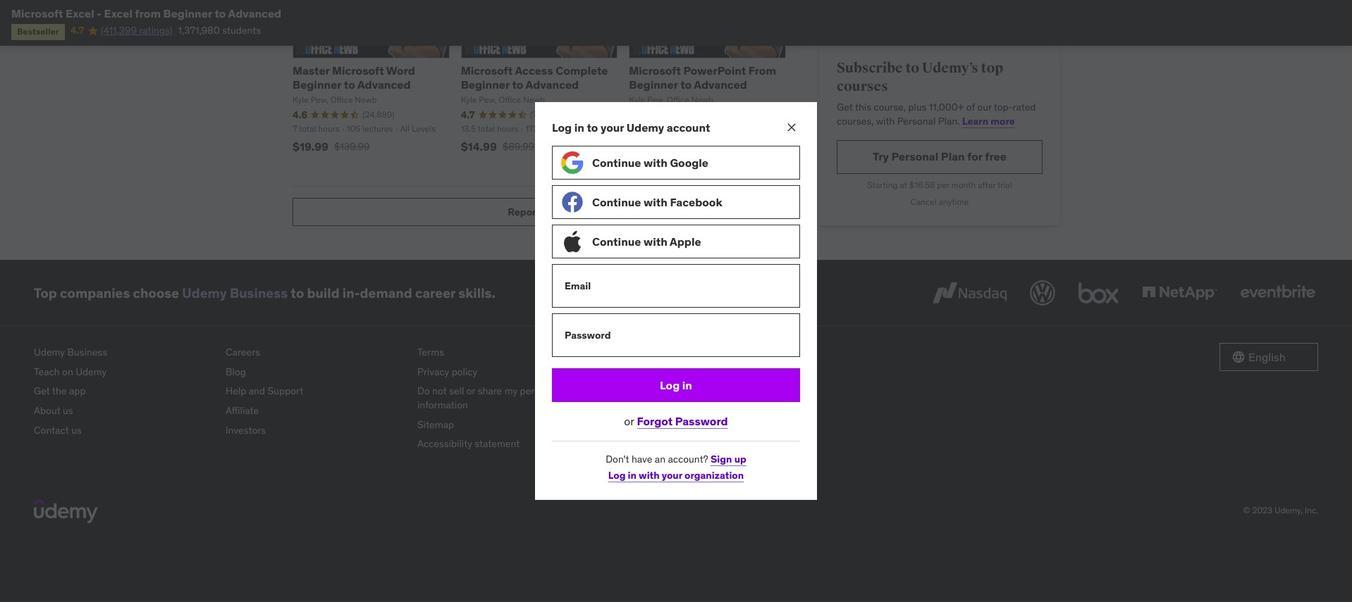 Task type: describe. For each thing, give the bounding box(es) containing it.
$89.99
[[503, 140, 535, 153]]

trial
[[998, 180, 1012, 190]]

total for $16.99
[[636, 124, 653, 134]]

beginner for microsoft powerpoint from beginner to advanced
[[629, 77, 678, 91]]

0 vertical spatial udemy business link
[[182, 285, 288, 302]]

7174 reviews element
[[530, 109, 552, 121]]

4.7 for (7,174)
[[461, 108, 475, 121]]

on
[[62, 366, 73, 378]]

1 vertical spatial us
[[71, 424, 82, 437]]

privacy policy link
[[417, 363, 598, 382]]

continue for continue with apple
[[592, 235, 641, 249]]

information
[[417, 399, 468, 412]]

office for powerpoint
[[667, 94, 689, 105]]

7 total hours for $16.99
[[629, 124, 676, 134]]

©
[[1244, 506, 1251, 516]]

complete
[[556, 64, 608, 78]]

beginner for microsoft access complete beginner to advanced
[[461, 77, 510, 91]]

© 2023 udemy, inc.
[[1244, 506, 1319, 516]]

try
[[873, 149, 889, 164]]

hours for $14.99
[[497, 124, 518, 134]]

lectures for $19.99
[[363, 124, 393, 134]]

total for $14.99
[[478, 124, 495, 134]]

teach on udemy link
[[34, 363, 214, 382]]

or inside terms privacy policy do not sell or share my personal information sitemap accessibility statement
[[467, 385, 475, 398]]

don't
[[606, 453, 629, 466]]

account
[[667, 121, 710, 135]]

subscribe to udemy's top courses
[[837, 59, 1004, 95]]

report
[[508, 206, 540, 218]]

abuse
[[542, 206, 571, 218]]

sign up link
[[711, 453, 747, 466]]

contact
[[34, 424, 69, 437]]

nasdaq image
[[929, 278, 1010, 309]]

students
[[222, 24, 261, 37]]

affiliate link
[[226, 402, 406, 421]]

2 excel from the left
[[104, 6, 133, 20]]

hours for $19.99
[[318, 124, 340, 134]]

more
[[991, 115, 1015, 128]]

english
[[1249, 350, 1286, 365]]

of
[[967, 101, 975, 114]]

my
[[505, 385, 518, 398]]

plus
[[909, 101, 927, 114]]

get the app link
[[34, 382, 214, 402]]

sitemap
[[417, 419, 454, 431]]

demand
[[360, 285, 412, 302]]

to inside the microsoft access complete beginner to advanced kyle pew, office newb
[[512, 77, 524, 91]]

starting
[[867, 180, 898, 190]]

or forgot password
[[624, 415, 728, 429]]

udemy business teach on udemy get the app about us contact us
[[34, 346, 107, 437]]

udemy up teach
[[34, 346, 65, 359]]

ratings)
[[139, 24, 172, 37]]

kyle for microsoft powerpoint from beginner to advanced
[[629, 94, 645, 105]]

with for facebook
[[644, 195, 668, 209]]

in for log in
[[682, 378, 692, 393]]

continue with apple button
[[552, 225, 800, 259]]

not
[[432, 385, 447, 398]]

kyle for microsoft access complete beginner to advanced
[[461, 94, 477, 105]]

11,000+
[[929, 101, 964, 114]]

or for or
[[936, 36, 944, 47]]

office for microsoft
[[331, 94, 353, 105]]

investors
[[226, 424, 266, 437]]

0 vertical spatial your
[[601, 121, 624, 135]]

free
[[985, 149, 1007, 164]]

careers
[[226, 346, 260, 359]]

close modal image
[[785, 121, 799, 135]]

account?
[[668, 453, 708, 466]]

in inside don't have an account? sign up log in with your organization
[[628, 470, 637, 483]]

investors link
[[226, 421, 406, 441]]

total for $19.99
[[299, 124, 316, 134]]

top-
[[994, 101, 1013, 114]]

master
[[293, 64, 330, 78]]

office for access
[[499, 94, 521, 105]]

kyle for master microsoft word beginner to advanced
[[293, 94, 309, 105]]

log in with your organization link
[[608, 470, 744, 483]]

forgot
[[637, 415, 673, 429]]

$139.99
[[334, 140, 370, 153]]

continue with google button
[[552, 146, 800, 180]]

udemy inside dialog
[[627, 121, 664, 135]]

word
[[386, 64, 415, 78]]

volkswagen image
[[1027, 278, 1058, 309]]

course,
[[874, 101, 906, 114]]

terms link
[[417, 344, 598, 363]]

english button
[[1220, 344, 1319, 372]]

173
[[526, 124, 539, 134]]

1,371,980
[[178, 24, 220, 37]]

do not sell or share my personal information button
[[417, 382, 598, 416]]

terms privacy policy do not sell or share my personal information sitemap accessibility statement
[[417, 346, 558, 451]]

report abuse
[[508, 206, 571, 218]]

1 vertical spatial udemy business link
[[34, 344, 214, 363]]

for
[[968, 149, 983, 164]]

microsoft for microsoft excel - excel from beginner to advanced
[[11, 6, 63, 20]]

1,371,980 students
[[178, 24, 261, 37]]

newb for powerpoint
[[692, 94, 713, 105]]

2023
[[1253, 506, 1273, 516]]

at
[[900, 180, 907, 190]]

build
[[307, 285, 340, 302]]

13.5 total hours
[[461, 124, 518, 134]]

all for microsoft access complete beginner to advanced
[[578, 124, 588, 134]]

contact us link
[[34, 421, 214, 441]]

with for google
[[644, 156, 668, 170]]

affiliate
[[226, 405, 259, 417]]

an
[[655, 453, 666, 466]]

13.5
[[461, 124, 476, 134]]

$16.99 $94.99
[[629, 140, 703, 154]]

udemy right on on the left bottom
[[76, 366, 107, 378]]

levels for microsoft access complete beginner to advanced
[[590, 124, 614, 134]]

hours for $16.99
[[655, 124, 676, 134]]

4.7 for (411,399 ratings)
[[70, 24, 84, 37]]

help
[[226, 385, 246, 398]]

plan.
[[938, 115, 960, 128]]

log for log in
[[660, 378, 680, 393]]

career
[[415, 285, 456, 302]]

accessibility
[[417, 438, 472, 451]]

with inside get this course, plus 11,000+ of our top-rated courses, with personal plan.
[[876, 115, 895, 128]]

password
[[675, 415, 728, 429]]

learn
[[963, 115, 989, 128]]

newb for access
[[523, 94, 545, 105]]

$94.99
[[671, 140, 703, 153]]

report abuse button
[[293, 198, 786, 226]]

choose
[[133, 285, 179, 302]]

terms
[[417, 346, 444, 359]]

microsoft access complete beginner to advanced link
[[461, 64, 608, 91]]

173 lectures
[[526, 124, 571, 134]]



Task type: locate. For each thing, give the bounding box(es) containing it.
1 horizontal spatial 7
[[629, 124, 634, 134]]

0 vertical spatial get
[[837, 101, 853, 114]]

1 7 from the left
[[293, 124, 297, 134]]

1 horizontal spatial log
[[608, 470, 626, 483]]

about
[[34, 405, 60, 417]]

or right sell
[[467, 385, 475, 398]]

beginner up 4.6
[[293, 77, 341, 91]]

0 horizontal spatial excel
[[66, 6, 94, 20]]

help and support link
[[226, 382, 406, 402]]

4.7 up 13.5
[[461, 108, 475, 121]]

2 horizontal spatial log
[[660, 378, 680, 393]]

1 total from the left
[[299, 124, 316, 134]]

0 horizontal spatial newb
[[355, 94, 377, 105]]

all
[[400, 124, 410, 134], [578, 124, 588, 134]]

top
[[34, 285, 57, 302]]

or
[[936, 36, 944, 47], [467, 385, 475, 398], [624, 415, 634, 429]]

excel
[[66, 6, 94, 20], [104, 6, 133, 20]]

per
[[937, 180, 950, 190]]

or for or forgot password
[[624, 415, 634, 429]]

subscribe
[[837, 59, 903, 77]]

advanced up students at the top of page
[[228, 6, 281, 20]]

udemy up the $16.99
[[627, 121, 664, 135]]

hours up $19.99 $139.99 at left
[[318, 124, 340, 134]]

all levels for master microsoft word beginner to advanced
[[400, 124, 436, 134]]

business
[[230, 285, 288, 302], [67, 346, 107, 359]]

kyle
[[293, 94, 309, 105], [461, 94, 477, 105], [629, 94, 645, 105]]

2 horizontal spatial or
[[936, 36, 944, 47]]

newb up the (7,174)
[[523, 94, 545, 105]]

1 all from the left
[[400, 124, 410, 134]]

all for master microsoft word beginner to advanced
[[400, 124, 410, 134]]

1 horizontal spatial in
[[628, 470, 637, 483]]

blog
[[226, 366, 246, 378]]

log up or forgot password
[[660, 378, 680, 393]]

continue with facebook
[[592, 195, 723, 209]]

to inside subscribe to udemy's top courses
[[906, 59, 920, 77]]

$16.58
[[909, 180, 935, 190]]

your down the "an"
[[662, 470, 683, 483]]

with down course,
[[876, 115, 895, 128]]

kyle up log in to your udemy account
[[629, 94, 645, 105]]

app
[[69, 385, 86, 398]]

1 horizontal spatial or
[[624, 415, 634, 429]]

all right 105 lectures
[[400, 124, 410, 134]]

netapp image
[[1140, 278, 1221, 309]]

pew, for microsoft powerpoint from beginner to advanced
[[647, 94, 665, 105]]

2 vertical spatial log
[[608, 470, 626, 483]]

log in to your udemy account dialog
[[535, 102, 817, 501]]

newb for microsoft
[[355, 94, 377, 105]]

1 excel from the left
[[66, 6, 94, 20]]

0 horizontal spatial in
[[575, 121, 585, 135]]

0 vertical spatial us
[[63, 405, 73, 417]]

3 pew, from the left
[[647, 94, 665, 105]]

get this course, plus 11,000+ of our top-rated courses, with personal plan.
[[837, 101, 1036, 128]]

all right '173 lectures'
[[578, 124, 588, 134]]

or left forgot
[[624, 415, 634, 429]]

2 vertical spatial or
[[624, 415, 634, 429]]

kyle inside the microsoft access complete beginner to advanced kyle pew, office newb
[[461, 94, 477, 105]]

1 horizontal spatial 4.7
[[461, 108, 475, 121]]

1 horizontal spatial business
[[230, 285, 288, 302]]

with down continue with google
[[644, 195, 668, 209]]

microsoft
[[11, 6, 63, 20], [332, 64, 384, 78], [461, 64, 513, 78], [629, 64, 681, 78]]

0 vertical spatial in
[[575, 121, 585, 135]]

in up forgot password link
[[682, 378, 692, 393]]

advanced up the (7,174)
[[526, 77, 579, 91]]

policy
[[452, 366, 478, 378]]

your
[[601, 121, 624, 135], [662, 470, 683, 483]]

1 vertical spatial or
[[467, 385, 475, 398]]

1 horizontal spatial all
[[578, 124, 588, 134]]

1 vertical spatial business
[[67, 346, 107, 359]]

udemy
[[627, 121, 664, 135], [182, 285, 227, 302], [34, 346, 65, 359], [76, 366, 107, 378]]

hours up $14.99 $89.99
[[497, 124, 518, 134]]

2 continue from the top
[[592, 195, 641, 209]]

1 horizontal spatial get
[[837, 101, 853, 114]]

in right '173 lectures'
[[575, 121, 585, 135]]

0 horizontal spatial your
[[601, 121, 624, 135]]

0 horizontal spatial or
[[467, 385, 475, 398]]

share
[[478, 385, 502, 398]]

with inside don't have an account? sign up log in with your organization
[[639, 470, 660, 483]]

organization
[[685, 470, 744, 483]]

4.7 right 'bestseller' on the left top of the page
[[70, 24, 84, 37]]

2 horizontal spatial pew,
[[647, 94, 665, 105]]

office
[[331, 94, 353, 105], [499, 94, 521, 105], [667, 94, 689, 105]]

1 levels from the left
[[412, 124, 436, 134]]

eventbrite image
[[1238, 278, 1319, 309]]

$19.99 $139.99
[[293, 140, 370, 154]]

log down the (7,174)
[[552, 121, 572, 135]]

kyle inside master microsoft word beginner to advanced kyle pew, office newb
[[293, 94, 309, 105]]

1 horizontal spatial all levels
[[578, 124, 614, 134]]

1 7 total hours from the left
[[293, 124, 340, 134]]

and
[[249, 385, 265, 398]]

7 for $16.99
[[629, 124, 634, 134]]

levels left 13.5
[[412, 124, 436, 134]]

log down don't
[[608, 470, 626, 483]]

2 horizontal spatial newb
[[692, 94, 713, 105]]

microsoft for microsoft access complete beginner to advanced kyle pew, office newb
[[461, 64, 513, 78]]

about us link
[[34, 402, 214, 421]]

small image
[[1232, 351, 1246, 365]]

advanced for microsoft access complete beginner to advanced
[[526, 77, 579, 91]]

pew, up log in to your udemy account
[[647, 94, 665, 105]]

kyle up 4.6
[[293, 94, 309, 105]]

get inside get this course, plus 11,000+ of our top-rated courses, with personal plan.
[[837, 101, 853, 114]]

business inside udemy business teach on udemy get the app about us contact us
[[67, 346, 107, 359]]

microsoft inside the microsoft access complete beginner to advanced kyle pew, office newb
[[461, 64, 513, 78]]

with down the $16.99
[[644, 156, 668, 170]]

1 hours from the left
[[318, 124, 340, 134]]

from
[[135, 6, 161, 20]]

1 horizontal spatial excel
[[104, 6, 133, 20]]

our
[[978, 101, 992, 114]]

us right contact
[[71, 424, 82, 437]]

udemy business link up the 'careers'
[[182, 285, 288, 302]]

3 continue from the top
[[592, 235, 641, 249]]

rated
[[1013, 101, 1036, 114]]

in down have
[[628, 470, 637, 483]]

7 up the $16.99
[[629, 124, 634, 134]]

microsoft powerpoint from beginner to advanced link
[[629, 64, 776, 91]]

newb up (24,889) at the left top of the page
[[355, 94, 377, 105]]

7 down 4.6
[[293, 124, 297, 134]]

0 vertical spatial personal
[[897, 115, 936, 128]]

2 newb from the left
[[523, 94, 545, 105]]

office up account
[[667, 94, 689, 105]]

0 horizontal spatial hours
[[318, 124, 340, 134]]

1 horizontal spatial office
[[499, 94, 521, 105]]

continue down continue with facebook
[[592, 235, 641, 249]]

have
[[632, 453, 653, 466]]

pew, for master microsoft word beginner to advanced
[[311, 94, 328, 105]]

or inside log in to your udemy account dialog
[[624, 415, 634, 429]]

0 horizontal spatial 7
[[293, 124, 297, 134]]

0 horizontal spatial business
[[67, 346, 107, 359]]

beginner inside the microsoft access complete beginner to advanced kyle pew, office newb
[[461, 77, 510, 91]]

log in
[[660, 378, 692, 393]]

access
[[515, 64, 553, 78]]

2 vertical spatial in
[[628, 470, 637, 483]]

office down microsoft access complete beginner to advanced "link"
[[499, 94, 521, 105]]

pew, for microsoft access complete beginner to advanced
[[479, 94, 497, 105]]

2 kyle from the left
[[461, 94, 477, 105]]

newb inside the microsoft access complete beginner to advanced kyle pew, office newb
[[523, 94, 545, 105]]

accessibility statement link
[[417, 435, 598, 455]]

hours up $16.99 $94.99
[[655, 124, 676, 134]]

1 vertical spatial personal
[[892, 149, 939, 164]]

courses
[[837, 77, 888, 95]]

7 total hours up $19.99
[[293, 124, 340, 134]]

pew, inside master microsoft word beginner to advanced kyle pew, office newb
[[311, 94, 328, 105]]

lectures right 89
[[696, 124, 726, 134]]

with inside 'button'
[[644, 195, 668, 209]]

2 horizontal spatial office
[[667, 94, 689, 105]]

microsoft up 'bestseller' on the left top of the page
[[11, 6, 63, 20]]

beginner up log in to your udemy account
[[629, 77, 678, 91]]

2 pew, from the left
[[479, 94, 497, 105]]

0 vertical spatial log
[[552, 121, 572, 135]]

log for log in to your udemy account
[[552, 121, 572, 135]]

learn more
[[963, 115, 1015, 128]]

microsoft inside master microsoft word beginner to advanced kyle pew, office newb
[[332, 64, 384, 78]]

kyle up 13.5
[[461, 94, 477, 105]]

pew, inside microsoft powerpoint from beginner to advanced kyle pew, office newb
[[647, 94, 665, 105]]

levels for master microsoft word beginner to advanced
[[412, 124, 436, 134]]

continue for continue with google
[[592, 156, 641, 170]]

beginner inside microsoft powerpoint from beginner to advanced kyle pew, office newb
[[629, 77, 678, 91]]

1 horizontal spatial newb
[[523, 94, 545, 105]]

3 total from the left
[[636, 124, 653, 134]]

2 7 total hours from the left
[[629, 124, 676, 134]]

continue with google
[[592, 156, 709, 170]]

your up continue with google
[[601, 121, 624, 135]]

microsoft inside microsoft powerpoint from beginner to advanced kyle pew, office newb
[[629, 64, 681, 78]]

1 horizontal spatial 7 total hours
[[629, 124, 676, 134]]

1 lectures from the left
[[363, 124, 393, 134]]

or up udemy's
[[936, 36, 944, 47]]

3 office from the left
[[667, 94, 689, 105]]

0 horizontal spatial pew,
[[311, 94, 328, 105]]

0 horizontal spatial lectures
[[363, 124, 393, 134]]

personal inside get this course, plus 11,000+ of our top-rated courses, with personal plan.
[[897, 115, 936, 128]]

business up the 'careers'
[[230, 285, 288, 302]]

teach
[[34, 366, 60, 378]]

(24,889)
[[363, 109, 395, 120]]

in inside log in button
[[682, 378, 692, 393]]

2 levels from the left
[[590, 124, 614, 134]]

business up on on the left bottom
[[67, 346, 107, 359]]

(411,399 ratings)
[[101, 24, 172, 37]]

1 horizontal spatial levels
[[590, 124, 614, 134]]

sitemap link
[[417, 416, 598, 435]]

office down master microsoft word beginner to advanced link
[[331, 94, 353, 105]]

udemy business link up get the app link on the left bottom of page
[[34, 344, 214, 363]]

master microsoft word beginner to advanced kyle pew, office newb
[[293, 64, 415, 105]]

1 all levels from the left
[[400, 124, 436, 134]]

0 horizontal spatial kyle
[[293, 94, 309, 105]]

office inside the microsoft access complete beginner to advanced kyle pew, office newb
[[499, 94, 521, 105]]

3 kyle from the left
[[629, 94, 645, 105]]

apple
[[670, 235, 701, 249]]

with left apple
[[644, 235, 668, 249]]

udemy,
[[1275, 506, 1303, 516]]

1 vertical spatial 4.7
[[461, 108, 475, 121]]

lectures for $14.99
[[541, 124, 571, 134]]

all levels right 105 lectures
[[400, 124, 436, 134]]

all levels right '173 lectures'
[[578, 124, 614, 134]]

newb inside master microsoft word beginner to advanced kyle pew, office newb
[[355, 94, 377, 105]]

microsoft left powerpoint
[[629, 64, 681, 78]]

continue
[[592, 156, 641, 170], [592, 195, 641, 209], [592, 235, 641, 249]]

advanced for master microsoft word beginner to advanced
[[357, 77, 411, 91]]

3 hours from the left
[[655, 124, 676, 134]]

7 total hours for $19.99
[[293, 124, 340, 134]]

log inside button
[[660, 378, 680, 393]]

beginner for master microsoft word beginner to advanced
[[293, 77, 341, 91]]

try personal plan for free link
[[837, 140, 1043, 174]]

get left the at the left bottom of the page
[[34, 385, 50, 398]]

(411,399
[[101, 24, 137, 37]]

to inside microsoft powerpoint from beginner to advanced kyle pew, office newb
[[681, 77, 692, 91]]

2 horizontal spatial total
[[636, 124, 653, 134]]

personal up the $16.58
[[892, 149, 939, 164]]

advanced up (24,889) at the left top of the page
[[357, 77, 411, 91]]

privacy
[[417, 366, 449, 378]]

0 vertical spatial business
[[230, 285, 288, 302]]

advanced inside the microsoft access complete beginner to advanced kyle pew, office newb
[[526, 77, 579, 91]]

2 horizontal spatial hours
[[655, 124, 676, 134]]

$14.99 $89.99
[[461, 140, 535, 154]]

master microsoft word beginner to advanced link
[[293, 64, 415, 91]]

1 horizontal spatial total
[[478, 124, 495, 134]]

office inside master microsoft word beginner to advanced kyle pew, office newb
[[331, 94, 353, 105]]

continue up continue with apple
[[592, 195, 641, 209]]

beginner up 13.5 total hours
[[461, 77, 510, 91]]

0 horizontal spatial 7 total hours
[[293, 124, 340, 134]]

4.6
[[293, 108, 308, 121]]

advanced inside microsoft powerpoint from beginner to advanced kyle pew, office newb
[[694, 77, 747, 91]]

lectures down 7174 reviews element
[[541, 124, 571, 134]]

advanced for microsoft powerpoint from beginner to advanced
[[694, 77, 747, 91]]

newb inside microsoft powerpoint from beginner to advanced kyle pew, office newb
[[692, 94, 713, 105]]

0 horizontal spatial log
[[552, 121, 572, 135]]

continue down the $16.99
[[592, 156, 641, 170]]

office inside microsoft powerpoint from beginner to advanced kyle pew, office newb
[[667, 94, 689, 105]]

2 all from the left
[[578, 124, 588, 134]]

105 lectures
[[347, 124, 393, 134]]

1 vertical spatial your
[[662, 470, 683, 483]]

0 vertical spatial 4.7
[[70, 24, 84, 37]]

2 7 from the left
[[629, 124, 634, 134]]

0 horizontal spatial all levels
[[400, 124, 436, 134]]

to inside dialog
[[587, 121, 598, 135]]

0 vertical spatial continue
[[592, 156, 641, 170]]

to inside master microsoft word beginner to advanced kyle pew, office newb
[[344, 77, 355, 91]]

2 all levels from the left
[[578, 124, 614, 134]]

try personal plan for free
[[873, 149, 1007, 164]]

24889 reviews element
[[363, 109, 395, 121]]

1 horizontal spatial kyle
[[461, 94, 477, 105]]

careers blog help and support affiliate investors
[[226, 346, 303, 437]]

7
[[293, 124, 297, 134], [629, 124, 634, 134]]

2 horizontal spatial in
[[682, 378, 692, 393]]

get
[[837, 101, 853, 114], [34, 385, 50, 398]]

total right 13.5
[[478, 124, 495, 134]]

log inside don't have an account? sign up log in with your organization
[[608, 470, 626, 483]]

0 vertical spatial or
[[936, 36, 944, 47]]

get inside udemy business teach on udemy get the app about us contact us
[[34, 385, 50, 398]]

continue with facebook button
[[552, 186, 800, 220]]

1 continue from the top
[[592, 156, 641, 170]]

udemy's
[[922, 59, 979, 77]]

microsoft left word
[[332, 64, 384, 78]]

0 horizontal spatial levels
[[412, 124, 436, 134]]

levels right '173 lectures'
[[590, 124, 614, 134]]

0 horizontal spatial 4.7
[[70, 24, 84, 37]]

udemy image
[[34, 500, 98, 524]]

$19.99
[[293, 140, 329, 154]]

3 lectures from the left
[[696, 124, 726, 134]]

0 horizontal spatial office
[[331, 94, 353, 105]]

pew,
[[311, 94, 328, 105], [479, 94, 497, 105], [647, 94, 665, 105]]

excel left the "-"
[[66, 6, 94, 20]]

newb
[[355, 94, 377, 105], [523, 94, 545, 105], [692, 94, 713, 105]]

personal down plus
[[897, 115, 936, 128]]

all levels for microsoft access complete beginner to advanced
[[578, 124, 614, 134]]

support
[[268, 385, 303, 398]]

plan
[[941, 149, 965, 164]]

1 horizontal spatial hours
[[497, 124, 518, 134]]

1 pew, from the left
[[311, 94, 328, 105]]

get up courses,
[[837, 101, 853, 114]]

7 for $19.99
[[293, 124, 297, 134]]

all levels
[[400, 124, 436, 134], [578, 124, 614, 134]]

lectures down 24889 reviews element
[[363, 124, 393, 134]]

this
[[855, 101, 872, 114]]

powerpoint
[[684, 64, 746, 78]]

2 total from the left
[[478, 124, 495, 134]]

total down 4.6
[[299, 124, 316, 134]]

2 hours from the left
[[497, 124, 518, 134]]

learn more link
[[963, 115, 1015, 128]]

2 office from the left
[[499, 94, 521, 105]]

1 horizontal spatial lectures
[[541, 124, 571, 134]]

forgot password link
[[637, 415, 728, 429]]

month
[[952, 180, 976, 190]]

0 horizontal spatial get
[[34, 385, 50, 398]]

statement
[[475, 438, 520, 451]]

2 horizontal spatial kyle
[[629, 94, 645, 105]]

pew, inside the microsoft access complete beginner to advanced kyle pew, office newb
[[479, 94, 497, 105]]

us right the about
[[63, 405, 73, 417]]

advanced inside master microsoft word beginner to advanced kyle pew, office newb
[[357, 77, 411, 91]]

excel up (411,399
[[104, 6, 133, 20]]

7 total hours up the $16.99
[[629, 124, 676, 134]]

0 horizontal spatial all
[[400, 124, 410, 134]]

box image
[[1075, 278, 1123, 309]]

beginner up 1,371,980
[[163, 6, 212, 20]]

newb down microsoft powerpoint from beginner to advanced link
[[692, 94, 713, 105]]

total up the $16.99
[[636, 124, 653, 134]]

1 horizontal spatial your
[[662, 470, 683, 483]]

1 vertical spatial log
[[660, 378, 680, 393]]

your inside don't have an account? sign up log in with your organization
[[662, 470, 683, 483]]

pew, up 13.5 total hours
[[479, 94, 497, 105]]

with for apple
[[644, 235, 668, 249]]

in for log in to your udemy account
[[575, 121, 585, 135]]

3 newb from the left
[[692, 94, 713, 105]]

lectures for $16.99
[[696, 124, 726, 134]]

continue inside 'button'
[[592, 195, 641, 209]]

udemy right choose
[[182, 285, 227, 302]]

1 newb from the left
[[355, 94, 377, 105]]

anytime
[[939, 197, 969, 208]]

2 lectures from the left
[[541, 124, 571, 134]]

1 horizontal spatial pew,
[[479, 94, 497, 105]]

advanced left from
[[694, 77, 747, 91]]

1 office from the left
[[331, 94, 353, 105]]

pew, down master
[[311, 94, 328, 105]]

with down have
[[639, 470, 660, 483]]

0 horizontal spatial total
[[299, 124, 316, 134]]

kyle inside microsoft powerpoint from beginner to advanced kyle pew, office newb
[[629, 94, 645, 105]]

2 vertical spatial continue
[[592, 235, 641, 249]]

1 vertical spatial get
[[34, 385, 50, 398]]

microsoft for microsoft powerpoint from beginner to advanced kyle pew, office newb
[[629, 64, 681, 78]]

1 vertical spatial continue
[[592, 195, 641, 209]]

1 kyle from the left
[[293, 94, 309, 105]]

continue for continue with facebook
[[592, 195, 641, 209]]

89 lectures
[[683, 124, 726, 134]]

2 horizontal spatial lectures
[[696, 124, 726, 134]]

microsoft left access
[[461, 64, 513, 78]]

1 vertical spatial in
[[682, 378, 692, 393]]

105
[[347, 124, 361, 134]]

beginner inside master microsoft word beginner to advanced kyle pew, office newb
[[293, 77, 341, 91]]



Task type: vqa. For each thing, say whether or not it's contained in the screenshot.
Complete C# Unity Game Developer 2D
no



